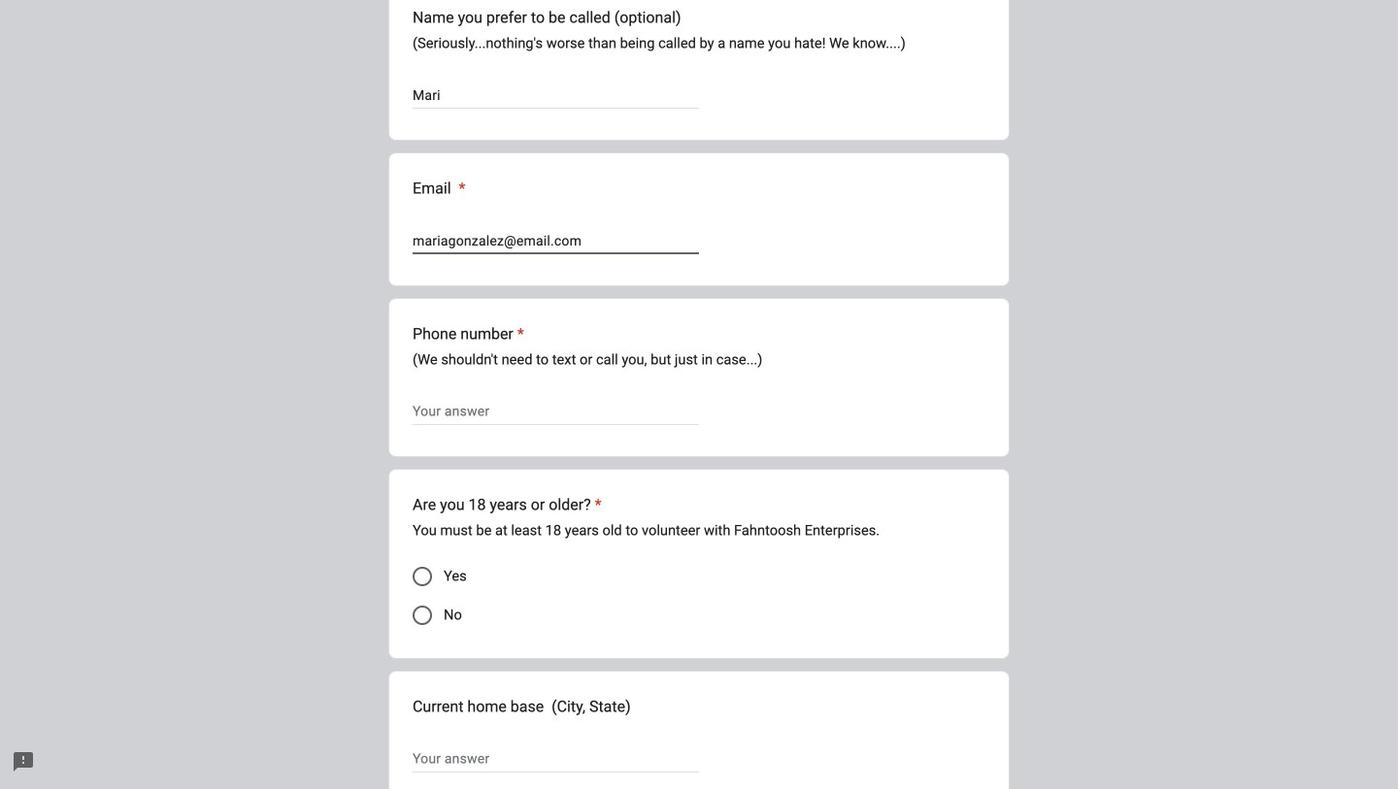 Task type: locate. For each thing, give the bounding box(es) containing it.
heading
[[413, 177, 466, 200], [413, 322, 763, 346], [413, 493, 880, 517]]

No radio
[[413, 606, 432, 625]]

2 heading from the top
[[413, 322, 763, 346]]

1 vertical spatial required question element
[[514, 322, 524, 346]]

required question element
[[455, 177, 466, 200], [514, 322, 524, 346], [591, 493, 602, 517]]

no image
[[413, 606, 432, 625]]

Yes radio
[[413, 567, 432, 587]]

None text field
[[413, 400, 699, 423], [413, 748, 699, 771], [413, 400, 699, 423], [413, 748, 699, 771]]

0 vertical spatial heading
[[413, 177, 466, 200]]

None text field
[[413, 84, 699, 107], [413, 229, 699, 253], [413, 84, 699, 107], [413, 229, 699, 253]]

2 vertical spatial required question element
[[591, 493, 602, 517]]

0 vertical spatial required question element
[[455, 177, 466, 200]]

2 horizontal spatial required question element
[[591, 493, 602, 517]]

2 vertical spatial heading
[[413, 493, 880, 517]]

1 vertical spatial heading
[[413, 322, 763, 346]]

yes image
[[413, 567, 432, 587]]



Task type: vqa. For each thing, say whether or not it's contained in the screenshot.
View
no



Task type: describe. For each thing, give the bounding box(es) containing it.
1 heading from the top
[[413, 177, 466, 200]]

0 horizontal spatial required question element
[[455, 177, 466, 200]]

1 horizontal spatial required question element
[[514, 322, 524, 346]]

report a problem to google image
[[12, 751, 35, 774]]

3 heading from the top
[[413, 493, 880, 517]]



